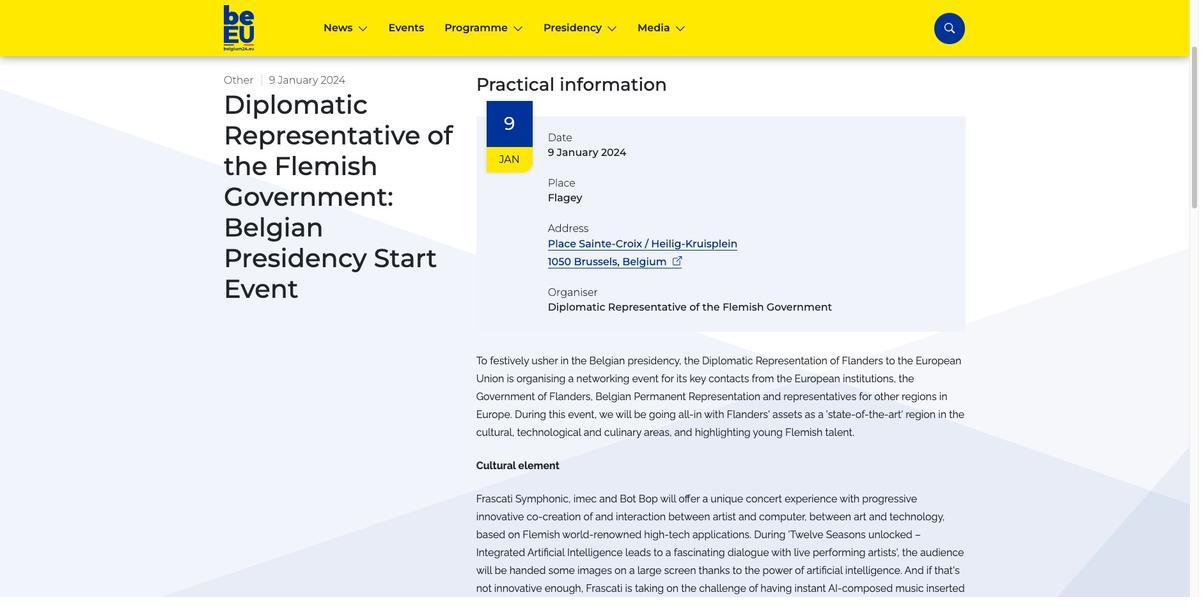 Task type: vqa. For each thing, say whether or not it's contained in the screenshot.
Diplomatic inside To festively usher in the Belgian presidency, the Diplomatic Representation of Flanders to the European Union is organising a networking event for its key contacts from the European institutions, the Government of Flanders, Belgian Permanent Representation and representatives for other regions in Europe. During this event, we will be going all-in with Flanders' assets as a 'state-of-the-art' region in the cultural, technological and culinary areas, and highlighting young Flemish talent.
yes



Task type: locate. For each thing, give the bounding box(es) containing it.
will right the we
[[616, 408, 631, 421]]

between
[[668, 511, 710, 523], [810, 511, 851, 523]]

0 horizontal spatial to
[[654, 547, 663, 559]]

representative inside 'diplomatic representative of the flemish government: belgian presidency start event'
[[224, 120, 420, 151]]

1 horizontal spatial diplomatic
[[548, 301, 605, 313]]

representation down contacts
[[689, 391, 760, 403]]

a down tech
[[666, 547, 671, 559]]

2 horizontal spatial with
[[840, 493, 860, 505]]

january down date at the left of the page
[[557, 147, 598, 159]]

1 horizontal spatial to
[[733, 565, 742, 577]]

element
[[518, 460, 560, 472]]

on up integrated
[[508, 529, 520, 541]]

1 vertical spatial 2024
[[601, 147, 626, 159]]

1 vertical spatial on
[[615, 565, 627, 577]]

will
[[616, 408, 631, 421], [660, 493, 676, 505], [476, 565, 492, 577]]

0 vertical spatial government
[[767, 301, 832, 313]]

flanders,
[[549, 391, 593, 403]]

2 horizontal spatial diplomatic
[[702, 355, 753, 367]]

between down offer
[[668, 511, 710, 523]]

belgian inside 'diplomatic representative of the flemish government: belgian presidency start event'
[[224, 212, 323, 243]]

european up representatives
[[795, 373, 840, 385]]

and up renowned
[[595, 511, 613, 523]]

january inside date 9 january 2024
[[557, 147, 598, 159]]

9
[[269, 74, 275, 86], [504, 113, 515, 135], [548, 147, 554, 159]]

the
[[224, 150, 268, 182], [702, 301, 720, 313], [571, 355, 587, 367], [684, 355, 700, 367], [898, 355, 913, 367], [777, 373, 792, 385], [899, 373, 914, 385], [949, 408, 965, 421], [902, 547, 918, 559], [745, 565, 760, 577], [681, 582, 697, 595]]

in right region on the bottom
[[938, 408, 947, 421]]

symphonic,
[[515, 493, 571, 505]]

flagey
[[548, 192, 582, 204]]

0 vertical spatial presidency
[[544, 22, 602, 34]]

kruisplein
[[685, 238, 738, 250]]

0 vertical spatial representative
[[224, 120, 420, 151]]

screen
[[664, 565, 696, 577]]

0 vertical spatial european
[[916, 355, 961, 367]]

1 horizontal spatial for
[[859, 391, 872, 403]]

going
[[649, 408, 676, 421]]

2 horizontal spatial to
[[886, 355, 895, 367]]

programme
[[445, 22, 508, 34]]

0 vertical spatial with
[[704, 408, 724, 421]]

1 horizontal spatial january
[[557, 147, 598, 159]]

integrated
[[476, 547, 525, 559]]

0 vertical spatial is
[[507, 373, 514, 385]]

to down dialogue on the right bottom of the page
[[733, 565, 742, 577]]

place inside 'place flagey'
[[548, 177, 576, 189]]

1 vertical spatial diplomatic
[[548, 301, 605, 313]]

1 horizontal spatial between
[[810, 511, 851, 523]]

fascinating
[[674, 547, 725, 559]]

2 vertical spatial 9
[[548, 147, 554, 159]]

innovative down handed
[[494, 582, 542, 595]]

1 horizontal spatial on
[[615, 565, 627, 577]]

other
[[224, 74, 256, 86]]

2 vertical spatial on
[[667, 582, 679, 595]]

frascati down the 'cultural'
[[476, 493, 513, 505]]

1 horizontal spatial with
[[771, 547, 791, 559]]

in
[[561, 355, 569, 367], [939, 391, 948, 403], [694, 408, 702, 421], [938, 408, 947, 421]]

of-
[[856, 408, 869, 421]]

the inside 'diplomatic representative of the flemish government: belgian presidency start event'
[[224, 150, 268, 182]]

leads
[[625, 547, 651, 559]]

–
[[915, 529, 921, 541]]

between up seasons
[[810, 511, 851, 523]]

diplomatic down 9 january 2024
[[224, 89, 368, 120]]

1 horizontal spatial representative
[[608, 301, 687, 313]]

1 vertical spatial will
[[660, 493, 676, 505]]

live
[[794, 547, 810, 559]]

1 vertical spatial innovative
[[494, 582, 542, 595]]

0 horizontal spatial on
[[508, 529, 520, 541]]

be inside to festively usher in the belgian presidency, the diplomatic representation of flanders to the european union is organising a networking event for its key contacts from the european institutions, the government of flanders, belgian permanent representation and representatives for other regions in europe. during this event, we will be going all-in with flanders' assets as a 'state-of-the-art' region in the cultural, technological and culinary areas, and highlighting young flemish talent.
[[634, 408, 646, 421]]

place up flagey
[[548, 177, 576, 189]]

challenge
[[699, 582, 746, 595]]

cultural element
[[476, 460, 560, 472]]

0 vertical spatial frascati
[[476, 493, 513, 505]]

1 vertical spatial belgian
[[589, 355, 625, 367]]

areas,
[[644, 426, 672, 439]]

2 horizontal spatial 9
[[548, 147, 554, 159]]

events
[[389, 22, 424, 34]]

home link
[[224, 17, 250, 27]]

2 vertical spatial diplomatic
[[702, 355, 753, 367]]

2 vertical spatial will
[[476, 565, 492, 577]]

to
[[476, 355, 487, 367]]

ai-
[[828, 582, 842, 595]]

in right usher
[[561, 355, 569, 367]]

0 horizontal spatial be
[[495, 565, 507, 577]]

to down high-
[[654, 547, 663, 559]]

2 place from the top
[[548, 238, 576, 250]]

concert
[[746, 493, 782, 505]]

be
[[634, 408, 646, 421], [495, 565, 507, 577]]

None search field
[[934, 12, 1199, 44]]

diplomatic up contacts
[[702, 355, 753, 367]]

flemish inside to festively usher in the belgian presidency, the diplomatic representation of flanders to the european union is organising a networking event for its key contacts from the european institutions, the government of flanders, belgian permanent representation and representatives for other regions in europe. during this event, we will be going all-in with flanders' assets as a 'state-of-the-art' region in the cultural, technological and culinary areas, and highlighting young flemish talent.
[[785, 426, 823, 439]]

0 vertical spatial belgian
[[224, 212, 323, 243]]

of inside 'diplomatic representative of the flemish government: belgian presidency start event'
[[427, 120, 453, 151]]

media
[[638, 22, 670, 34]]

1 horizontal spatial is
[[625, 582, 632, 595]]

with up the "power"
[[771, 547, 791, 559]]

to
[[886, 355, 895, 367], [654, 547, 663, 559], [733, 565, 742, 577]]

is inside frascati symphonic, imec and bot bop will offer a unique concert experience with progressive innovative co-creation of and interaction between artist and computer, between art and technology, based on flemish world-renowned high-tech applications. during 'twelve seasons unlocked – integrated artificial intelligence leads to a fascinating dialogue with live performing artists', the audience will be handed some images on a large screen thanks to the power of artificial intelligence. and if that's not innovative enough, frascati is taking on the challenge of having instant ai-composed music ins
[[625, 582, 632, 595]]

government inside to festively usher in the belgian presidency, the diplomatic representation of flanders to the european union is organising a networking event for its key contacts from the european institutions, the government of flanders, belgian permanent representation and representatives for other regions in europe. during this event, we will be going all-in with flanders' assets as a 'state-of-the-art' region in the cultural, technological and culinary areas, and highlighting young flemish talent.
[[476, 391, 535, 403]]

'twelve
[[788, 529, 823, 541]]

for up of-
[[859, 391, 872, 403]]

seasons
[[826, 529, 866, 541]]

during down computer, in the bottom right of the page
[[754, 529, 786, 541]]

address place sainte-croix / heilig-kruisplein 1050 brussels, belgium
[[548, 223, 738, 268]]

address
[[548, 223, 589, 235]]

0 horizontal spatial for
[[661, 373, 674, 385]]

1 between from the left
[[668, 511, 710, 523]]

diplomatic inside to festively usher in the belgian presidency, the diplomatic representation of flanders to the european union is organising a networking event for its key contacts from the european institutions, the government of flanders, belgian permanent representation and representatives for other regions in europe. during this event, we will be going all-in with flanders' assets as a 'state-of-the-art' region in the cultural, technological and culinary areas, and highlighting young flemish talent.
[[702, 355, 753, 367]]

for left its
[[661, 373, 674, 385]]

0 horizontal spatial representative
[[224, 120, 420, 151]]

0 vertical spatial for
[[661, 373, 674, 385]]

1 horizontal spatial during
[[754, 529, 786, 541]]

1 horizontal spatial will
[[616, 408, 631, 421]]

with up art
[[840, 493, 860, 505]]

representative inside organiser diplomatic representative of the flemish government
[[608, 301, 687, 313]]

0 horizontal spatial presidency
[[224, 242, 367, 274]]

0 horizontal spatial is
[[507, 373, 514, 385]]

belgian up the we
[[596, 391, 631, 403]]

diplomatic inside 'diplomatic representative of the flemish government: belgian presidency start event'
[[224, 89, 368, 120]]

home
[[224, 17, 250, 27]]

and right artist
[[739, 511, 757, 523]]

music
[[896, 582, 924, 595]]

diplomatic representative of the flemish government: belgian presidency start event
[[224, 89, 453, 304]]

and left bot
[[599, 493, 617, 505]]

bop
[[639, 493, 658, 505]]

0 horizontal spatial government
[[476, 391, 535, 403]]

event
[[632, 373, 659, 385]]

a left large
[[629, 565, 635, 577]]

0 vertical spatial be
[[634, 408, 646, 421]]

1 vertical spatial is
[[625, 582, 632, 595]]

highlighting
[[695, 426, 751, 439]]

on down screen
[[667, 582, 679, 595]]

0 horizontal spatial during
[[515, 408, 546, 421]]

european up regions
[[916, 355, 961, 367]]

2 horizontal spatial will
[[660, 493, 676, 505]]

to festively usher in the belgian presidency, the diplomatic representation of flanders to the european union is organising a networking event for its key contacts from the european institutions, the government of flanders, belgian permanent representation and representatives for other regions in europe. during this event, we will be going all-in with flanders' assets as a 'state-of-the-art' region in the cultural, technological and culinary areas, and highlighting young flemish talent.
[[476, 355, 965, 439]]

place down the address
[[548, 238, 576, 250]]

0 vertical spatial diplomatic
[[224, 89, 368, 120]]

representative down belgium
[[608, 301, 687, 313]]

belgian
[[224, 212, 323, 243], [589, 355, 625, 367], [596, 391, 631, 403]]

young
[[753, 426, 783, 439]]

its
[[676, 373, 687, 385]]

presidency down government:
[[224, 242, 367, 274]]

and
[[763, 391, 781, 403], [584, 426, 602, 439], [674, 426, 692, 439], [599, 493, 617, 505], [595, 511, 613, 523], [739, 511, 757, 523], [869, 511, 887, 523]]

2 vertical spatial with
[[771, 547, 791, 559]]

0 horizontal spatial january
[[278, 74, 318, 86]]

programme button
[[434, 0, 533, 56]]

in right regions
[[939, 391, 948, 403]]

0 vertical spatial during
[[515, 408, 546, 421]]

0 vertical spatial january
[[278, 74, 318, 86]]

0 horizontal spatial between
[[668, 511, 710, 523]]

representative
[[224, 120, 420, 151], [608, 301, 687, 313]]

1 horizontal spatial government
[[767, 301, 832, 313]]

0 horizontal spatial 2024
[[321, 74, 345, 86]]

flanders'
[[727, 408, 770, 421]]

1 vertical spatial place
[[548, 238, 576, 250]]

with up highlighting
[[704, 408, 724, 421]]

dialogue
[[728, 547, 769, 559]]

to up 'institutions,'
[[886, 355, 895, 367]]

0 horizontal spatial 9
[[269, 74, 275, 86]]

0 horizontal spatial will
[[476, 565, 492, 577]]

january right other
[[278, 74, 318, 86]]

9 right other
[[269, 74, 275, 86]]

progressive
[[862, 493, 917, 505]]

0 vertical spatial on
[[508, 529, 520, 541]]

1 vertical spatial government
[[476, 391, 535, 403]]

diplomatic inside organiser diplomatic representative of the flemish government
[[548, 301, 605, 313]]

1 vertical spatial 9
[[504, 113, 515, 135]]

art'
[[889, 408, 903, 421]]

2 vertical spatial belgian
[[596, 391, 631, 403]]

be left going
[[634, 408, 646, 421]]

intelligence
[[567, 547, 623, 559]]

is down 'festively'
[[507, 373, 514, 385]]

will up the not
[[476, 565, 492, 577]]

and down 'all-'
[[674, 426, 692, 439]]

9 up jan at the left top
[[504, 113, 515, 135]]

representation up from
[[756, 355, 828, 367]]

frascati down images at the bottom of the page
[[586, 582, 623, 595]]

1 horizontal spatial presidency
[[544, 22, 602, 34]]

will right bop
[[660, 493, 676, 505]]

belgian up event at the left of the page
[[224, 212, 323, 243]]

2 horizontal spatial on
[[667, 582, 679, 595]]

innovative up based
[[476, 511, 524, 523]]

0 horizontal spatial frascati
[[476, 493, 513, 505]]

talent.
[[825, 426, 854, 439]]

institutions,
[[843, 373, 896, 385]]

1 place from the top
[[548, 177, 576, 189]]

date 9 january 2024
[[548, 132, 626, 159]]

0 vertical spatial to
[[886, 355, 895, 367]]

0 vertical spatial place
[[548, 177, 576, 189]]

1 vertical spatial during
[[754, 529, 786, 541]]

cultural,
[[476, 426, 514, 439]]

place inside address place sainte-croix / heilig-kruisplein 1050 brussels, belgium
[[548, 238, 576, 250]]

1 horizontal spatial 2024
[[601, 147, 626, 159]]

1 vertical spatial frascati
[[586, 582, 623, 595]]

in up highlighting
[[694, 408, 702, 421]]

is left taking
[[625, 582, 632, 595]]

2024 inside date 9 january 2024
[[601, 147, 626, 159]]

0 vertical spatial will
[[616, 408, 631, 421]]

organiser diplomatic representative of the flemish government
[[548, 286, 832, 313]]

croix
[[616, 238, 642, 250]]

date
[[548, 132, 572, 144]]

belgian up networking
[[589, 355, 625, 367]]

0 vertical spatial 9
[[269, 74, 275, 86]]

world-
[[562, 529, 594, 541]]

1 vertical spatial presidency
[[224, 242, 367, 274]]

0 horizontal spatial european
[[795, 373, 840, 385]]

presidency up practical information
[[544, 22, 602, 34]]

and down from
[[763, 391, 781, 403]]

diplomatic down organiser
[[548, 301, 605, 313]]

on down leads
[[615, 565, 627, 577]]

2 vertical spatial to
[[733, 565, 742, 577]]

0 horizontal spatial with
[[704, 408, 724, 421]]

9 down date at the left of the page
[[548, 147, 554, 159]]

1 vertical spatial january
[[557, 147, 598, 159]]

frascati
[[476, 493, 513, 505], [586, 582, 623, 595]]

european
[[916, 355, 961, 367], [795, 373, 840, 385]]

1 horizontal spatial be
[[634, 408, 646, 421]]

presidency
[[544, 22, 602, 34], [224, 242, 367, 274]]

1 horizontal spatial 9
[[504, 113, 515, 135]]

is
[[507, 373, 514, 385], [625, 582, 632, 595]]

1 vertical spatial representative
[[608, 301, 687, 313]]

be down integrated
[[495, 565, 507, 577]]

for
[[661, 373, 674, 385], [859, 391, 872, 403]]

during up technological
[[515, 408, 546, 421]]

0 horizontal spatial diplomatic
[[224, 89, 368, 120]]

1 vertical spatial be
[[495, 565, 507, 577]]

1 horizontal spatial frascati
[[586, 582, 623, 595]]

presidency button
[[533, 0, 627, 56]]

practical
[[476, 74, 555, 96]]

representative down 9 january 2024
[[224, 120, 420, 151]]

government
[[767, 301, 832, 313], [476, 391, 535, 403]]

organising
[[517, 373, 566, 385]]

'state-
[[826, 408, 856, 421]]



Task type: describe. For each thing, give the bounding box(es) containing it.
1 vertical spatial european
[[795, 373, 840, 385]]

1 vertical spatial with
[[840, 493, 860, 505]]

to inside to festively usher in the belgian presidency, the diplomatic representation of flanders to the european union is organising a networking event for its key contacts from the european institutions, the government of flanders, belgian permanent representation and representatives for other regions in europe. during this event, we will be going all-in with flanders' assets as a 'state-of-the-art' region in the cultural, technological and culinary areas, and highlighting young flemish talent.
[[886, 355, 895, 367]]

applications.
[[693, 529, 752, 541]]

computer,
[[759, 511, 807, 523]]

9 inside date 9 january 2024
[[548, 147, 554, 159]]

flemish inside organiser diplomatic representative of the flemish government
[[723, 301, 764, 313]]

cultural
[[476, 460, 516, 472]]

practical information
[[476, 74, 667, 96]]

performing
[[813, 547, 866, 559]]

interaction
[[616, 511, 666, 523]]

all-
[[679, 408, 694, 421]]

that's
[[934, 565, 960, 577]]

assets
[[773, 408, 802, 421]]

9 january 2024
[[269, 74, 345, 86]]

1 horizontal spatial european
[[916, 355, 961, 367]]

images
[[577, 565, 612, 577]]

9 for 9 january 2024
[[269, 74, 275, 86]]

event
[[224, 273, 298, 304]]

0 vertical spatial 2024
[[321, 74, 345, 86]]

artificial
[[807, 565, 843, 577]]

news button
[[313, 0, 378, 56]]

with inside to festively usher in the belgian presidency, the diplomatic representation of flanders to the european union is organising a networking event for its key contacts from the european institutions, the government of flanders, belgian permanent representation and representatives for other regions in europe. during this event, we will be going all-in with flanders' assets as a 'state-of-the-art' region in the cultural, technological and culinary areas, and highlighting young flemish talent.
[[704, 408, 724, 421]]

having
[[761, 582, 792, 595]]

offer
[[679, 493, 700, 505]]

unique
[[711, 493, 743, 505]]

technology,
[[890, 511, 945, 523]]

and down event,
[[584, 426, 602, 439]]

creation
[[543, 511, 581, 523]]

1050
[[548, 256, 571, 268]]

audience
[[920, 547, 964, 559]]

tech
[[669, 529, 690, 541]]

the inside organiser diplomatic representative of the flemish government
[[702, 301, 720, 313]]

during inside to festively usher in the belgian presidency, the diplomatic representation of flanders to the european union is organising a networking event for its key contacts from the european institutions, the government of flanders, belgian permanent representation and representatives for other regions in europe. during this event, we will be going all-in with flanders' assets as a 'state-of-the-art' region in the cultural, technological and culinary areas, and highlighting young flemish talent.
[[515, 408, 546, 421]]

start
[[374, 242, 437, 274]]

government:
[[224, 181, 393, 212]]

europe.
[[476, 408, 512, 421]]

from
[[752, 373, 774, 385]]

return to the belgium presidency's homepage image
[[224, 5, 298, 51]]

festively
[[490, 355, 529, 367]]

and right art
[[869, 511, 887, 523]]

be inside frascati symphonic, imec and bot bop will offer a unique concert experience with progressive innovative co-creation of and interaction between artist and computer, between art and technology, based on flemish world-renowned high-tech applications. during 'twelve seasons unlocked – integrated artificial intelligence leads to a fascinating dialogue with live performing artists', the audience will be handed some images on a large screen thanks to the power of artificial intelligence. and if that's not innovative enough, frascati is taking on the challenge of having instant ai-composed music ins
[[495, 565, 507, 577]]

some
[[548, 565, 575, 577]]

networking
[[576, 373, 630, 385]]

artist
[[713, 511, 736, 523]]

a right offer
[[702, 493, 708, 505]]

information
[[560, 74, 667, 96]]

news
[[324, 22, 353, 34]]

contacts
[[709, 373, 749, 385]]

Search the website text field
[[965, 15, 1199, 41]]

as
[[805, 408, 815, 421]]

bot
[[620, 493, 636, 505]]

0 vertical spatial representation
[[756, 355, 828, 367]]

artists',
[[868, 547, 900, 559]]

experience
[[785, 493, 837, 505]]

presidency inside dropdown button
[[544, 22, 602, 34]]

the-
[[869, 408, 889, 421]]

is inside to festively usher in the belgian presidency, the diplomatic representation of flanders to the european union is organising a networking event for its key contacts from the european institutions, the government of flanders, belgian permanent representation and representatives for other regions in europe. during this event, we will be going all-in with flanders' assets as a 'state-of-the-art' region in the cultural, technological and culinary areas, and highlighting young flemish talent.
[[507, 373, 514, 385]]

0 vertical spatial innovative
[[476, 511, 524, 523]]

representatives
[[784, 391, 856, 403]]

media button
[[627, 0, 696, 56]]

imec
[[573, 493, 597, 505]]

technological
[[517, 426, 581, 439]]

unlocked
[[868, 529, 912, 541]]

of inside organiser diplomatic representative of the flemish government
[[690, 301, 700, 313]]

union
[[476, 373, 504, 385]]

a up 'flanders,'
[[568, 373, 574, 385]]

power
[[763, 565, 792, 577]]

1 vertical spatial for
[[859, 391, 872, 403]]

culinary
[[604, 426, 641, 439]]

presidency inside 'diplomatic representative of the flemish government: belgian presidency start event'
[[224, 242, 367, 274]]

flanders
[[842, 355, 883, 367]]

art
[[854, 511, 867, 523]]

will inside to festively usher in the belgian presidency, the diplomatic representation of flanders to the european union is organising a networking event for its key contacts from the european institutions, the government of flanders, belgian permanent representation and representatives for other regions in europe. during this event, we will be going all-in with flanders' assets as a 'state-of-the-art' region in the cultural, technological and culinary areas, and highlighting young flemish talent.
[[616, 408, 631, 421]]

event,
[[568, 408, 597, 421]]

thanks
[[699, 565, 730, 577]]

belgium
[[622, 256, 667, 268]]

this
[[549, 408, 565, 421]]

composed
[[842, 582, 893, 595]]

based
[[476, 529, 505, 541]]

intelligence.
[[845, 565, 902, 577]]

region
[[906, 408, 936, 421]]

during inside frascati symphonic, imec and bot bop will offer a unique concert experience with progressive innovative co-creation of and interaction between artist and computer, between art and technology, based on flemish world-renowned high-tech applications. during 'twelve seasons unlocked – integrated artificial intelligence leads to a fascinating dialogue with live performing artists', the audience will be handed some images on a large screen thanks to the power of artificial intelligence. and if that's not innovative enough, frascati is taking on the challenge of having instant ai-composed music ins
[[754, 529, 786, 541]]

if
[[926, 565, 932, 577]]

brussels,
[[574, 256, 620, 268]]

place flagey
[[548, 177, 582, 204]]

high-
[[644, 529, 669, 541]]

frascati symphonic, imec and bot bop will offer a unique concert experience with progressive innovative co-creation of and interaction between artist and computer, between art and technology, based on flemish world-renowned high-tech applications. during 'twelve seasons unlocked – integrated artificial intelligence leads to a fascinating dialogue with live performing artists', the audience will be handed some images on a large screen thanks to the power of artificial intelligence. and if that's not innovative enough, frascati is taking on the challenge of having instant ai-composed music ins
[[476, 493, 965, 597]]

instant
[[795, 582, 826, 595]]

flemish inside 'diplomatic representative of the flemish government: belgian presidency start event'
[[274, 150, 378, 182]]

sainte-
[[579, 238, 616, 250]]

flemish inside frascati symphonic, imec and bot bop will offer a unique concert experience with progressive innovative co-creation of and interaction between artist and computer, between art and technology, based on flemish world-renowned high-tech applications. during 'twelve seasons unlocked – integrated artificial intelligence leads to a fascinating dialogue with live performing artists', the audience will be handed some images on a large screen thanks to the power of artificial intelligence. and if that's not innovative enough, frascati is taking on the challenge of having instant ai-composed music ins
[[523, 529, 560, 541]]

1 vertical spatial representation
[[689, 391, 760, 403]]

regions
[[902, 391, 937, 403]]

renowned
[[594, 529, 642, 541]]

2 between from the left
[[810, 511, 851, 523]]

other
[[874, 391, 899, 403]]

government inside organiser diplomatic representative of the flemish government
[[767, 301, 832, 313]]

9 for 9
[[504, 113, 515, 135]]

1 vertical spatial to
[[654, 547, 663, 559]]

a right as
[[818, 408, 824, 421]]

we
[[599, 408, 613, 421]]

heilig-
[[651, 238, 685, 250]]

permanent
[[634, 391, 686, 403]]



